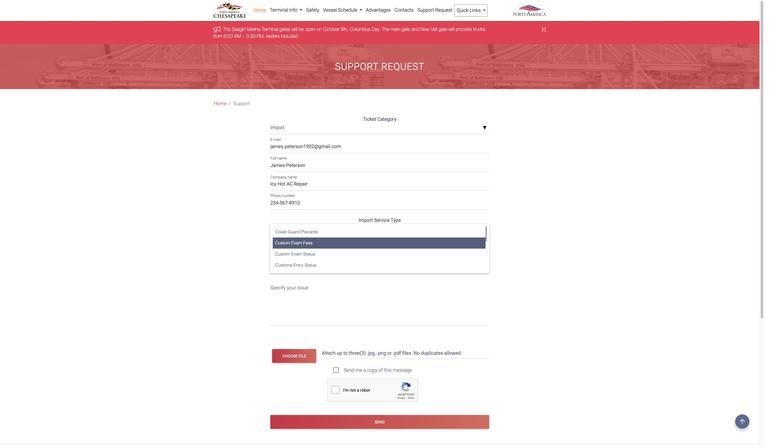 Task type: locate. For each thing, give the bounding box(es) containing it.
1 horizontal spatial import
[[359, 217, 373, 223]]

vail
[[431, 27, 438, 32]]

0 vertical spatial custom
[[271, 226, 287, 231]]

name right company
[[288, 175, 297, 179]]

2 horizontal spatial support
[[418, 7, 434, 13]]

status right entry
[[305, 263, 317, 267]]

status for customs entry status
[[305, 263, 317, 267]]

exam down encourage
[[291, 252, 302, 256]]

0 horizontal spatial home
[[214, 101, 227, 107]]

quick links
[[457, 7, 482, 13]]

fees
[[301, 226, 311, 231], [303, 240, 313, 245]]

1 horizontal spatial support
[[335, 61, 379, 72]]

1 horizontal spatial home link
[[251, 4, 268, 16]]

ticket category
[[363, 116, 397, 122]]

0 horizontal spatial name
[[277, 156, 287, 161]]

seagirt
[[232, 27, 246, 32]]

1 horizontal spatial the
[[382, 27, 390, 32]]

support request link
[[416, 4, 455, 16]]

choose file
[[283, 354, 306, 358]]

custom down we
[[275, 252, 290, 256]]

1 horizontal spatial will
[[449, 27, 455, 32]]

exam
[[288, 226, 300, 231], [291, 240, 302, 245], [291, 252, 302, 256]]

1 vertical spatial home link
[[214, 100, 227, 107]]

go to top image
[[736, 415, 750, 429]]

full name
[[271, 156, 287, 161]]

me
[[356, 367, 363, 373]]

0 vertical spatial terminal
[[270, 7, 288, 13]]

your
[[287, 285, 296, 291]]

import for import service type
[[359, 217, 373, 223]]

fees down placards
[[303, 240, 313, 245]]

gate right the vail
[[439, 27, 448, 32]]

import for import
[[271, 125, 285, 131]]

1 vertical spatial import
[[359, 217, 373, 223]]

2 gate from the left
[[439, 27, 448, 32]]

import left service
[[359, 217, 373, 223]]

0 vertical spatial home
[[253, 7, 266, 13]]

0 vertical spatial import
[[271, 125, 285, 131]]

phone
[[271, 194, 281, 198]]

for
[[414, 245, 420, 250]]

custom exam status
[[275, 252, 315, 256]]

Phone number text field
[[271, 198, 490, 210]]

name
[[277, 156, 287, 161], [288, 175, 297, 179]]

status
[[303, 252, 315, 256], [305, 263, 317, 267]]

columbus
[[350, 27, 371, 32]]

status down you
[[303, 252, 315, 256]]

2 vertical spatial support
[[233, 101, 250, 107]]

1 horizontal spatial home
[[253, 7, 266, 13]]

terminal left info
[[270, 7, 288, 13]]

Full name text field
[[271, 160, 490, 172]]

bullhorn image
[[214, 26, 223, 32]]

the
[[223, 27, 231, 32], [382, 27, 390, 32]]

1 vertical spatial terminal
[[262, 27, 278, 32]]

fees right 'guard'
[[301, 226, 311, 231]]

terminal info link
[[268, 4, 304, 16]]

0 vertical spatial request
[[436, 7, 453, 13]]

0 vertical spatial name
[[277, 156, 287, 161]]

1 horizontal spatial name
[[288, 175, 297, 179]]

0 horizontal spatial import
[[271, 125, 285, 131]]

home link
[[251, 4, 268, 16], [214, 100, 227, 107]]

0 horizontal spatial gate
[[402, 27, 410, 32]]

visit
[[322, 245, 331, 250]]

support request
[[418, 7, 453, 13], [335, 61, 425, 72]]

0 vertical spatial status
[[303, 252, 315, 256]]

quick
[[457, 7, 469, 13]]

0 horizontal spatial request
[[382, 61, 425, 72]]

we encourage you to visit http://seagirt.pachesapeake.com page for latest container status
[[277, 245, 468, 250]]

the up the 6:00
[[223, 27, 231, 32]]

from
[[214, 33, 222, 39]]

custom exam fees
[[271, 226, 311, 231], [275, 240, 313, 245]]

exam right coast at the left of the page
[[288, 226, 300, 231]]

gate left and
[[402, 27, 410, 32]]

1 vertical spatial status
[[305, 263, 317, 267]]

custom left 'guard'
[[271, 226, 287, 231]]

mail
[[274, 137, 281, 142]]

–
[[242, 33, 245, 39]]

0 horizontal spatial the
[[223, 27, 231, 32]]

exam down coast guard placards
[[291, 240, 302, 245]]

home
[[253, 7, 266, 13], [214, 101, 227, 107]]

safety
[[306, 7, 320, 13]]

vessel
[[323, 7, 337, 13]]

import
[[271, 125, 285, 131], [359, 217, 373, 223]]

Attach up to three(3) .jpg, .png or .pdf files. No duplicates allowed. text field
[[321, 347, 491, 359]]

entry
[[294, 263, 304, 267]]

customs entry status
[[275, 263, 317, 267]]

full
[[271, 156, 277, 161]]

terminal
[[270, 7, 288, 13], [262, 27, 278, 32]]

support
[[418, 7, 434, 13], [335, 61, 379, 72], [233, 101, 250, 107]]

on
[[317, 27, 322, 32]]

company name
[[271, 175, 297, 179]]

coast guard placards
[[275, 229, 318, 234]]

2 will from the left
[[449, 27, 455, 32]]

the right day.
[[382, 27, 390, 32]]

will left be
[[292, 27, 298, 32]]

0 vertical spatial support
[[418, 7, 434, 13]]

number
[[282, 194, 295, 198]]

1 horizontal spatial gate
[[439, 27, 448, 32]]

vessel schedule link
[[321, 4, 364, 16]]

this
[[384, 367, 392, 373]]

send me a copy of this message
[[344, 367, 412, 373]]

1 vertical spatial name
[[288, 175, 297, 179]]

a
[[364, 367, 366, 373]]

choose
[[283, 354, 298, 358]]

gate
[[402, 27, 410, 32], [439, 27, 448, 32]]

0 horizontal spatial will
[[292, 27, 298, 32]]

1 horizontal spatial request
[[436, 7, 453, 13]]

custom
[[271, 226, 287, 231], [275, 240, 290, 245], [275, 252, 290, 256]]

1 vertical spatial support request
[[335, 61, 425, 72]]

custom exam fees up encourage
[[271, 226, 311, 231]]

to
[[317, 245, 321, 250]]

1 vertical spatial home
[[214, 101, 227, 107]]

am
[[234, 33, 241, 39]]

gates
[[280, 27, 291, 32]]

▼
[[483, 126, 487, 130]]

terminal up reefers
[[262, 27, 278, 32]]

home for left home link
[[214, 101, 227, 107]]

custom down coast at the left of the page
[[275, 240, 290, 245]]

request
[[436, 7, 453, 13], [382, 61, 425, 72]]

import up mail
[[271, 125, 285, 131]]

will
[[292, 27, 298, 32], [449, 27, 455, 32]]

Specify your issue text field
[[271, 281, 490, 326]]

status for custom exam status
[[303, 252, 315, 256]]

2 vertical spatial custom
[[275, 252, 290, 256]]

2 vertical spatial exam
[[291, 252, 302, 256]]

name right full
[[277, 156, 287, 161]]

will left process
[[449, 27, 455, 32]]

2 the from the left
[[382, 27, 390, 32]]

1 vertical spatial custom
[[275, 240, 290, 245]]

reefers
[[266, 33, 280, 39]]

custom exam fees down 'guard'
[[275, 240, 313, 245]]

new
[[421, 27, 430, 32]]



Task type: describe. For each thing, give the bounding box(es) containing it.
file
[[299, 354, 306, 358]]

latest
[[421, 245, 432, 250]]

service
[[374, 217, 390, 223]]

advantages
[[366, 7, 391, 13]]

name for company name
[[288, 175, 297, 179]]

Company name text field
[[271, 179, 490, 191]]

e-mail
[[271, 137, 281, 142]]

send button
[[271, 415, 490, 429]]

send
[[375, 420, 385, 424]]

quick links link
[[455, 4, 488, 17]]

type
[[391, 217, 401, 223]]

1 vertical spatial custom exam fees
[[275, 240, 313, 245]]

of
[[379, 367, 383, 373]]

1 vertical spatial exam
[[291, 240, 302, 245]]

bl/container#
[[271, 266, 301, 272]]

1 will from the left
[[292, 27, 298, 32]]

message
[[393, 367, 412, 373]]

name for full name
[[277, 156, 287, 161]]

included.
[[281, 33, 299, 39]]

placards
[[301, 229, 318, 234]]

customs
[[275, 263, 292, 267]]

be
[[299, 27, 304, 32]]

send
[[344, 367, 355, 373]]

october
[[323, 27, 340, 32]]

0 horizontal spatial home link
[[214, 100, 227, 107]]

and
[[412, 27, 419, 32]]

1 vertical spatial fees
[[303, 240, 313, 245]]

advantages link
[[364, 4, 393, 16]]

0 vertical spatial home link
[[251, 4, 268, 16]]

marine
[[247, 27, 261, 32]]

the seagirt marine terminal gates will be open on october 9th, columbus day. the main gate and new vail gate will process trucks from 6:00 am – 3:30 pm, reefers included.
[[214, 27, 486, 39]]

e-
[[271, 137, 274, 142]]

0 vertical spatial support request
[[418, 7, 453, 13]]

phone number
[[271, 194, 295, 198]]

schedule
[[338, 7, 358, 13]]

0 horizontal spatial support
[[233, 101, 250, 107]]

contacts link
[[393, 4, 416, 16]]

3:30
[[246, 33, 256, 39]]

main
[[391, 27, 400, 32]]

coast
[[275, 229, 287, 234]]

9th,
[[341, 27, 349, 32]]

you
[[308, 245, 316, 250]]

contacts
[[395, 7, 414, 13]]

open
[[305, 27, 316, 32]]

close image
[[542, 26, 547, 33]]

day.
[[372, 27, 381, 32]]

home for top home link
[[253, 7, 266, 13]]

trucks
[[473, 27, 486, 32]]

http://seagirt.pachesapeake.com link
[[332, 245, 401, 250]]

terminal inside the seagirt marine terminal gates will be open on october 9th, columbus day. the main gate and new vail gate will process trucks from 6:00 am – 3:30 pm, reefers included.
[[262, 27, 278, 32]]

links
[[470, 7, 481, 13]]

specify
[[271, 285, 286, 291]]

import service type
[[359, 217, 401, 223]]

1 vertical spatial request
[[382, 61, 425, 72]]

encourage
[[285, 245, 307, 250]]

process
[[456, 27, 472, 32]]

we
[[277, 245, 284, 250]]

the seagirt marine terminal gates will be open on october 9th, columbus day. the main gate and new vail gate will process trucks from 6:00 am – 3:30 pm, reefers included. alert
[[0, 21, 760, 44]]

issue
[[297, 285, 309, 291]]

container
[[433, 245, 453, 250]]

copy
[[367, 367, 378, 373]]

6:00
[[224, 33, 233, 39]]

0 vertical spatial custom exam fees
[[271, 226, 311, 231]]

terminal info
[[270, 7, 299, 13]]

0 vertical spatial fees
[[301, 226, 311, 231]]

info
[[289, 7, 298, 13]]

safety link
[[304, 4, 321, 16]]

pm,
[[257, 33, 265, 39]]

0 vertical spatial exam
[[288, 226, 300, 231]]

1 gate from the left
[[402, 27, 410, 32]]

BL/Container# text field
[[271, 262, 490, 274]]

status
[[454, 245, 468, 250]]

1 the from the left
[[223, 27, 231, 32]]

category
[[378, 116, 397, 122]]

page
[[402, 245, 412, 250]]

company
[[271, 175, 287, 179]]

specify your issue
[[271, 285, 309, 291]]

guard
[[288, 229, 300, 234]]

E-mail email field
[[271, 142, 490, 153]]

the seagirt marine terminal gates will be open on october 9th, columbus day. the main gate and new vail gate will process trucks from 6:00 am – 3:30 pm, reefers included. link
[[214, 27, 486, 39]]

vessel schedule
[[323, 7, 359, 13]]

1 vertical spatial support
[[335, 61, 379, 72]]

ticket
[[363, 116, 376, 122]]

http://seagirt.pachesapeake.com
[[332, 245, 401, 250]]



Task type: vqa. For each thing, say whether or not it's contained in the screenshot.
"Additional"
no



